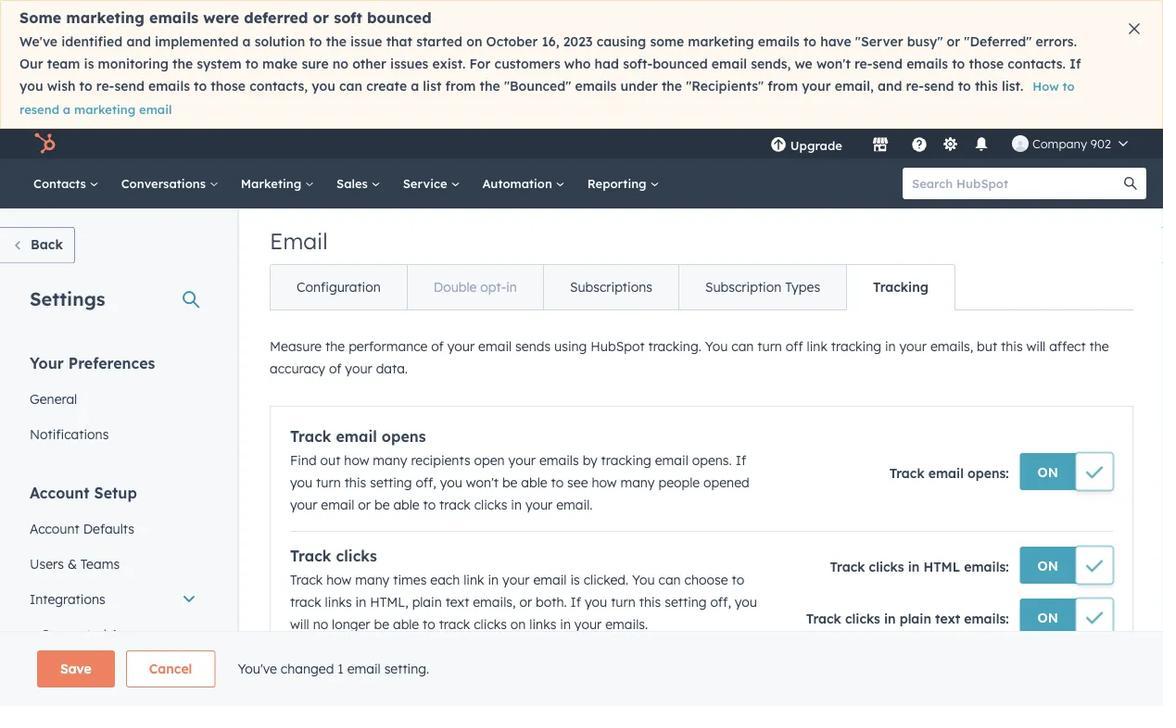 Task type: locate. For each thing, give the bounding box(es) containing it.
is left the clicked.
[[571, 572, 580, 588]]

account up users
[[30, 521, 80, 537]]

a
[[243, 33, 251, 50], [411, 78, 419, 94], [63, 102, 71, 117]]

will left affect
[[1027, 338, 1046, 355]]

0 vertical spatial tracking
[[832, 338, 882, 355]]

in up longer
[[356, 594, 366, 611]]

if up opened
[[736, 452, 747, 469]]

setting down choose
[[665, 594, 707, 611]]

will up changed
[[290, 617, 309, 633]]

0 horizontal spatial on
[[467, 33, 483, 50]]

1 vertical spatial on
[[1038, 558, 1059, 574]]

1 horizontal spatial won't
[[817, 56, 851, 72]]

1 horizontal spatial opens
[[968, 465, 1006, 482]]

0 horizontal spatial tracking
[[601, 452, 652, 469]]

:
[[1006, 465, 1009, 482]]

in down 'tracking' link
[[885, 338, 896, 355]]

1 account from the top
[[30, 484, 90, 502]]

marketing
[[66, 8, 145, 27], [688, 33, 755, 50], [74, 102, 136, 117]]

1 horizontal spatial links
[[530, 617, 557, 633]]

many left recipients
[[373, 452, 407, 469]]

general link
[[19, 382, 208, 417]]

and right email,
[[878, 78, 903, 94]]

you've changed 1 email setting.
[[238, 661, 430, 677]]

or inside track clicks track how many times each link in your email is clicked. you can choose to track links in html, plain text emails, or both. if you turn this setting off, you will no longer be able to track clicks on links in your emails.
[[520, 594, 532, 611]]

to up we
[[804, 33, 817, 50]]

0 horizontal spatial won't
[[466, 475, 499, 491]]

tracking inside track email opens find out how many recipients open your emails by tracking email opens. if you turn this setting off, you won't be able to see how many people opened your email or be able to track clicks in your email.
[[601, 452, 652, 469]]

0 horizontal spatial can
[[339, 78, 363, 94]]

html,
[[370, 594, 409, 611]]

this
[[975, 78, 998, 94], [1001, 338, 1023, 355], [345, 475, 366, 491], [639, 594, 661, 611]]

clicks for track clicks in plain text emails:
[[846, 611, 881, 627]]

0 horizontal spatial re-
[[96, 78, 114, 94]]

back
[[31, 236, 63, 253]]

to left list.
[[958, 78, 972, 94]]

text down html
[[936, 611, 961, 627]]

1 vertical spatial a
[[411, 78, 419, 94]]

apps for private apps
[[88, 662, 119, 678]]

able inside track clicks track how many times each link in your email is clicked. you can choose to track links in html, plain text emails, or both. if you turn this setting off, you will no longer be able to track clicks on links in your emails.
[[393, 617, 419, 633]]

list
[[423, 78, 442, 94]]

2 horizontal spatial can
[[732, 338, 754, 355]]

emails: right html
[[965, 559, 1009, 575]]

many up "html,"
[[355, 572, 390, 588]]

this inside track email opens find out how many recipients open your emails by tracking email opens. if you turn this setting off, you won't be able to see how many people opened your email or be able to track clicks in your email.
[[345, 475, 366, 491]]

solution
[[255, 33, 305, 50]]

email inside measure the performance of your email sends using hubspot tracking. you can turn off link tracking in your emails, but this will affect the accuracy of your data.
[[479, 338, 512, 355]]

links
[[325, 594, 352, 611], [530, 617, 557, 633]]

to left make
[[246, 56, 259, 72]]

text
[[446, 594, 469, 611], [936, 611, 961, 627]]

subscriptions link
[[543, 265, 679, 310]]

close banner icon image
[[1129, 23, 1140, 34]]

0 horizontal spatial off,
[[416, 475, 437, 491]]

had
[[595, 56, 619, 72]]

tracking.
[[649, 338, 702, 355]]

users & teams
[[30, 556, 120, 572]]

some
[[19, 8, 61, 27]]

1 vertical spatial track
[[290, 594, 321, 611]]

0 horizontal spatial is
[[84, 56, 94, 72]]

connected apps link
[[19, 617, 208, 652]]

no inside we've identified and implemented a solution to the issue that started on october 16, 2023 causing some marketing emails to have "server busy" or "deferred" errors. our team is monitoring the system to make sure no other issues exist. for customers who had soft-bounced email sends, we won't re-send emails to those contacts. if you wish to re-send emails to those contacts, you can create a list from the "bounced" emails under the "recipients" from your email, and re-send to this list.
[[333, 56, 349, 72]]

clicked.
[[584, 572, 629, 588]]

opens.
[[692, 452, 732, 469]]

0 vertical spatial emails:
[[965, 559, 1009, 575]]

make
[[262, 56, 298, 72]]

opens inside track email opens find out how many recipients open your emails by tracking email opens. if you turn this setting off, you won't be able to see how many people opened your email or be able to track clicks in your email.
[[382, 427, 426, 446]]

1 horizontal spatial bounced
[[653, 56, 708, 72]]

email up "recipients"
[[712, 56, 747, 72]]

1 from from the left
[[446, 78, 476, 94]]

some marketing emails were deferred or soft bounced banner
[[0, 0, 1164, 129]]

won't
[[817, 56, 851, 72], [466, 475, 499, 491]]

won't down the have
[[817, 56, 851, 72]]

account setup element
[[19, 483, 208, 707]]

in inside track email opens find out how many recipients open your emails by tracking email opens. if you turn this setting off, you won't be able to see how many people opened your email or be able to track clicks in your email.
[[511, 497, 522, 513]]

account
[[30, 484, 90, 502], [30, 521, 80, 537]]

link right off
[[807, 338, 828, 355]]

to down system
[[194, 78, 207, 94]]

to up sure
[[309, 33, 322, 50]]

back link
[[0, 227, 75, 264]]

link right each
[[464, 572, 485, 588]]

account up account defaults
[[30, 484, 90, 502]]

1 horizontal spatial from
[[768, 78, 798, 94]]

soft
[[334, 8, 362, 27]]

1
[[338, 661, 344, 677]]

track up changed
[[290, 594, 321, 611]]

monitoring
[[98, 56, 169, 72]]

on inside we've identified and implemented a solution to the issue that started on october 16, 2023 causing some marketing emails to have "server busy" or "deferred" errors. our team is monitoring the system to make sure no other issues exist. for customers who had soft-bounced email sends, we won't re-send emails to those contacts. if you wish to re-send emails to those contacts, you can create a list from the "bounced" emails under the "recipients" from your email, and re-send to this list.
[[467, 33, 483, 50]]

send down "server
[[873, 56, 903, 72]]

2 horizontal spatial turn
[[758, 338, 782, 355]]

changed
[[281, 661, 334, 677]]

contacts
[[33, 176, 90, 191]]

marketing down wish
[[74, 102, 136, 117]]

email down monitoring
[[139, 102, 172, 117]]

bounced
[[367, 8, 432, 27], [653, 56, 708, 72]]

clicks for track clicks in html emails:
[[869, 559, 905, 575]]

send down monitoring
[[114, 78, 145, 94]]

email up out
[[336, 427, 377, 446]]

you've
[[238, 661, 277, 677]]

1 horizontal spatial re-
[[855, 56, 873, 72]]

this inside we've identified and implemented a solution to the issue that started on october 16, 2023 causing some marketing emails to have "server busy" or "deferred" errors. our team is monitoring the system to make sure no other issues exist. for customers who had soft-bounced email sends, we won't re-send emails to those contacts. if you wish to re-send emails to those contacts, you can create a list from the "bounced" emails under the "recipients" from your email, and re-send to this list.
[[975, 78, 998, 94]]

0 vertical spatial able
[[521, 475, 548, 491]]

off, inside track email opens find out how many recipients open your emails by tracking email opens. if you turn this setting off, you won't be able to see how many people opened your email or be able to track clicks in your email.
[[416, 475, 437, 491]]

2 horizontal spatial send
[[924, 78, 955, 94]]

1 vertical spatial emails:
[[965, 611, 1009, 627]]

1 vertical spatial account
[[30, 521, 80, 537]]

off,
[[416, 475, 437, 491], [711, 594, 731, 611]]

2 vertical spatial marketing
[[74, 102, 136, 117]]

clicks inside track email opens find out how many recipients open your emails by tracking email opens. if you turn this setting off, you won't be able to see how many people opened your email or be able to track clicks in your email.
[[474, 497, 508, 513]]

1 on from the top
[[1038, 464, 1059, 480]]

some
[[650, 33, 685, 50]]

0 vertical spatial those
[[969, 56, 1004, 72]]

1 horizontal spatial can
[[659, 572, 681, 588]]

to right wish
[[79, 78, 92, 94]]

1 horizontal spatial emails,
[[931, 338, 974, 355]]

2 horizontal spatial a
[[411, 78, 419, 94]]

deferred
[[244, 8, 308, 27]]

setting.
[[384, 661, 430, 677]]

many left people
[[621, 475, 655, 491]]

no inside track clicks track how many times each link in your email is clicked. you can choose to track links in html, plain text emails, or both. if you turn this setting off, you will no longer be able to track clicks on links in your emails.
[[313, 617, 328, 633]]

0 horizontal spatial bounced
[[367, 8, 432, 27]]

2 on from the top
[[1038, 558, 1059, 574]]

2023
[[563, 33, 593, 50]]

menu
[[757, 129, 1141, 159]]

notifications button
[[966, 129, 998, 159]]

links up longer
[[325, 594, 352, 611]]

2 vertical spatial many
[[355, 572, 390, 588]]

2 vertical spatial if
[[571, 594, 581, 611]]

users
[[30, 556, 64, 572]]

cancel button
[[126, 651, 215, 688]]

text down each
[[446, 594, 469, 611]]

1 horizontal spatial is
[[571, 572, 580, 588]]

our
[[19, 56, 43, 72]]

is inside track clicks track how many times each link in your email is clicked. you can choose to track links in html, plain text emails, or both. if you turn this setting off, you will no longer be able to track clicks on links in your emails.
[[571, 572, 580, 588]]

1 horizontal spatial on
[[511, 617, 526, 633]]

text inside track clicks track how many times each link in your email is clicked. you can choose to track links in html, plain text emails, or both. if you turn this setting off, you will no longer be able to track clicks on links in your emails.
[[446, 594, 469, 611]]

how to resend a marketing email
[[19, 79, 1075, 117]]

1 vertical spatial turn
[[316, 475, 341, 491]]

bounced down the some
[[653, 56, 708, 72]]

double opt-in
[[434, 279, 517, 295]]

this inside track clicks track how many times each link in your email is clicked. you can choose to track links in html, plain text emails, or both. if you turn this setting off, you will no longer be able to track clicks on links in your emails.
[[639, 594, 661, 611]]

1 vertical spatial bounced
[[653, 56, 708, 72]]

we've identified and implemented a solution to the issue that started on october 16, 2023 causing some marketing emails to have "server busy" or "deferred" errors. our team is monitoring the system to make sure no other issues exist. for customers who had soft-bounced email sends, we won't re-send emails to those contacts. if you wish to re-send emails to those contacts, you can create a list from the "bounced" emails under the "recipients" from your email, and re-send to this list.
[[19, 33, 1082, 94]]

0 vertical spatial link
[[807, 338, 828, 355]]

2 emails: from the top
[[965, 611, 1009, 627]]

emails down busy"
[[907, 56, 949, 72]]

your preferences element
[[19, 353, 208, 452]]

1 horizontal spatial you
[[705, 338, 728, 355]]

a down wish
[[63, 102, 71, 117]]

turn
[[758, 338, 782, 355], [316, 475, 341, 491], [611, 594, 636, 611]]

1 horizontal spatial no
[[333, 56, 349, 72]]

double
[[434, 279, 477, 295]]

emails: down track clicks in html emails:
[[965, 611, 1009, 627]]

0 vertical spatial links
[[325, 594, 352, 611]]

"recipients"
[[686, 78, 764, 94]]

1 horizontal spatial if
[[736, 452, 747, 469]]

1 horizontal spatial will
[[1027, 338, 1046, 355]]

account inside "link"
[[30, 521, 80, 537]]

1 horizontal spatial off,
[[711, 594, 731, 611]]

track for track email opens find out how many recipients open your emails by tracking email opens. if you turn this setting off, you won't be able to see how many people opened your email or be able to track clicks in your email.
[[290, 427, 332, 446]]

the right the measure
[[326, 338, 345, 355]]

1 vertical spatial if
[[736, 452, 747, 469]]

0 vertical spatial on
[[467, 33, 483, 50]]

this inside measure the performance of your email sends using hubspot tracking. you can turn off link tracking in your emails, but this will affect the accuracy of your data.
[[1001, 338, 1023, 355]]

tracking right off
[[832, 338, 882, 355]]

1 horizontal spatial setting
[[665, 594, 707, 611]]

plain down "times"
[[412, 594, 442, 611]]

marketing link
[[230, 159, 325, 209]]

settings image
[[942, 137, 959, 153]]

but
[[977, 338, 998, 355]]

email left :
[[929, 465, 964, 482]]

plain down track clicks in html emails:
[[900, 611, 932, 627]]

0 horizontal spatial you
[[632, 572, 655, 588]]

can inside we've identified and implemented a solution to the issue that started on october 16, 2023 causing some marketing emails to have "server busy" or "deferred" errors. our team is monitoring the system to make sure no other issues exist. for customers who had soft-bounced email sends, we won't re-send emails to those contacts. if you wish to re-send emails to those contacts, you can create a list from the "bounced" emails under the "recipients" from your email, and re-send to this list.
[[339, 78, 363, 94]]

apps inside 'link'
[[110, 626, 141, 643]]

you inside track clicks track how many times each link in your email is clicked. you can choose to track links in html, plain text emails, or both. if you turn this setting off, you will no longer be able to track clicks on links in your emails.
[[632, 572, 655, 588]]

tracking inside measure the performance of your email sends using hubspot tracking. you can turn off link tracking in your emails, but this will affect the accuracy of your data.
[[832, 338, 882, 355]]

1 vertical spatial plain
[[900, 611, 932, 627]]

can left choose
[[659, 572, 681, 588]]

company 902 button
[[1001, 129, 1140, 159]]

0 vertical spatial off,
[[416, 475, 437, 491]]

a left list
[[411, 78, 419, 94]]

the down for
[[480, 78, 500, 94]]

how down by
[[592, 475, 617, 491]]

2 vertical spatial a
[[63, 102, 71, 117]]

how inside track clicks track how many times each link in your email is clicked. you can choose to track links in html, plain text emails, or both. if you turn this setting off, you will no longer be able to track clicks on links in your emails.
[[327, 572, 352, 588]]

0 horizontal spatial link
[[464, 572, 485, 588]]

re- down busy"
[[906, 78, 924, 94]]

email inside track clicks track how many times each link in your email is clicked. you can choose to track links in html, plain text emails, or both. if you turn this setting off, you will no longer be able to track clicks on links in your emails.
[[534, 572, 567, 588]]

you right tracking.
[[705, 338, 728, 355]]

0 vertical spatial is
[[84, 56, 94, 72]]

marketing up identified
[[66, 8, 145, 27]]

0 horizontal spatial plain
[[412, 594, 442, 611]]

1 horizontal spatial plain
[[900, 611, 932, 627]]

1 vertical spatial you
[[632, 572, 655, 588]]

team
[[47, 56, 80, 72]]

0 vertical spatial text
[[446, 594, 469, 611]]

setting down recipients
[[370, 475, 412, 491]]

able down "html,"
[[393, 617, 419, 633]]

bounced up that
[[367, 8, 432, 27]]

no
[[333, 56, 349, 72], [313, 617, 328, 633]]

other
[[352, 56, 387, 72]]

a inside how to resend a marketing email
[[63, 102, 71, 117]]

and up monitoring
[[126, 33, 151, 50]]

0 horizontal spatial opens
[[382, 427, 426, 446]]

1 vertical spatial won't
[[466, 475, 499, 491]]

in down both.
[[560, 617, 571, 633]]

0 horizontal spatial if
[[571, 594, 581, 611]]

help button
[[904, 129, 935, 159]]

0 horizontal spatial no
[[313, 617, 328, 633]]

marketing inside we've identified and implemented a solution to the issue that started on october 16, 2023 causing some marketing emails to have "server busy" or "deferred" errors. our team is monitoring the system to make sure no other issues exist. for customers who had soft-bounced email sends, we won't re-send emails to those contacts. if you wish to re-send emails to those contacts, you can create a list from the "bounced" emails under the "recipients" from your email, and re-send to this list.
[[688, 33, 755, 50]]

search button
[[1115, 168, 1147, 199]]

can left off
[[732, 338, 754, 355]]

0 vertical spatial you
[[705, 338, 728, 355]]

emails inside track email opens find out how many recipients open your emails by tracking email opens. if you turn this setting off, you won't be able to see how many people opened your email or be able to track clicks in your email.
[[540, 452, 579, 469]]

that
[[386, 33, 413, 50]]

no left longer
[[313, 617, 328, 633]]

2 horizontal spatial if
[[1070, 56, 1082, 72]]

re- up email,
[[855, 56, 873, 72]]

1 vertical spatial those
[[211, 78, 246, 94]]

re- down monitoring
[[96, 78, 114, 94]]

track down recipients
[[440, 497, 471, 513]]

you
[[705, 338, 728, 355], [632, 572, 655, 588]]

1 vertical spatial apps
[[88, 662, 119, 678]]

0 vertical spatial won't
[[817, 56, 851, 72]]

plain inside track clicks track how many times each link in your email is clicked. you can choose to track links in html, plain text emails, or both. if you turn this setting off, you will no longer be able to track clicks on links in your emails.
[[412, 594, 442, 611]]

0 vertical spatial will
[[1027, 338, 1046, 355]]

can down other
[[339, 78, 363, 94]]

send
[[873, 56, 903, 72], [114, 78, 145, 94], [924, 78, 955, 94]]

track
[[290, 427, 332, 446], [890, 465, 925, 482], [290, 547, 332, 566], [830, 559, 866, 575], [290, 572, 323, 588], [807, 611, 842, 627]]

0 vertical spatial setting
[[370, 475, 412, 491]]

1 vertical spatial emails,
[[473, 594, 516, 611]]

marketing inside how to resend a marketing email
[[74, 102, 136, 117]]

hubspot link
[[22, 133, 70, 155]]

the right affect
[[1090, 338, 1110, 355]]

your down 'tracking' link
[[900, 338, 927, 355]]

1 vertical spatial off,
[[711, 594, 731, 611]]

3 on from the top
[[1038, 610, 1059, 626]]

able down recipients
[[394, 497, 420, 513]]

"bounced"
[[504, 78, 571, 94]]

the down implemented
[[172, 56, 193, 72]]

from down sends, at the top right
[[768, 78, 798, 94]]

you
[[19, 78, 43, 94], [312, 78, 336, 94], [290, 475, 313, 491], [440, 475, 463, 491], [585, 594, 608, 611], [735, 594, 758, 611]]

0 horizontal spatial links
[[325, 594, 352, 611]]

0 horizontal spatial text
[[446, 594, 469, 611]]

track for track clicks in html emails:
[[830, 559, 866, 575]]

causing
[[597, 33, 647, 50]]

tracking link
[[847, 265, 955, 310]]

1 vertical spatial on
[[511, 617, 526, 633]]

those down system
[[211, 78, 246, 94]]

conversations link
[[110, 159, 230, 209]]

1 horizontal spatial of
[[431, 338, 444, 355]]

2 account from the top
[[30, 521, 80, 537]]

is down identified
[[84, 56, 94, 72]]

off, inside track clicks track how many times each link in your email is clicked. you can choose to track links in html, plain text emails, or both. if you turn this setting off, you will no longer be able to track clicks on links in your emails.
[[711, 594, 731, 611]]

1 vertical spatial will
[[290, 617, 309, 633]]

to
[[309, 33, 322, 50], [804, 33, 817, 50], [246, 56, 259, 72], [952, 56, 966, 72], [79, 78, 92, 94], [194, 78, 207, 94], [958, 78, 972, 94], [1063, 79, 1075, 94], [551, 475, 564, 491], [423, 497, 436, 513], [732, 572, 745, 588], [423, 617, 436, 633]]

2 vertical spatial can
[[659, 572, 681, 588]]

turn down out
[[316, 475, 341, 491]]

0 vertical spatial how
[[344, 452, 369, 469]]

2 vertical spatial turn
[[611, 594, 636, 611]]

2 vertical spatial track
[[439, 617, 470, 633]]

types
[[786, 279, 821, 295]]

link inside measure the performance of your email sends using hubspot tracking. you can turn off link tracking in your emails, but this will affect the accuracy of your data.
[[807, 338, 828, 355]]

email left sends
[[479, 338, 512, 355]]

or inside we've identified and implemented a solution to the issue that started on october 16, 2023 causing some marketing emails to have "server busy" or "deferred" errors. our team is monitoring the system to make sure no other issues exist. for customers who had soft-bounced email sends, we won't re-send emails to those contacts. if you wish to re-send emails to those contacts, you can create a list from the "bounced" emails under the "recipients" from your email, and re-send to this list.
[[947, 33, 961, 50]]

0 vertical spatial track
[[440, 497, 471, 513]]

0 vertical spatial can
[[339, 78, 363, 94]]

1 vertical spatial opens
[[968, 465, 1006, 482]]

your preferences
[[30, 354, 155, 372]]

no right sure
[[333, 56, 349, 72]]

sends
[[516, 338, 551, 355]]

0 vertical spatial turn
[[758, 338, 782, 355]]

1 vertical spatial link
[[464, 572, 485, 588]]

emails,
[[931, 338, 974, 355], [473, 594, 516, 611]]

soft-
[[623, 56, 653, 72]]

setting inside track clicks track how many times each link in your email is clicked. you can choose to track links in html, plain text emails, or both. if you turn this setting off, you will no longer be able to track clicks on links in your emails.
[[665, 594, 707, 611]]

menu item
[[856, 129, 859, 159]]

0 vertical spatial emails,
[[931, 338, 974, 355]]

times
[[393, 572, 427, 588]]

track for track clicks in plain text emails:
[[807, 611, 842, 627]]

to right how
[[1063, 79, 1075, 94]]

off, down recipients
[[416, 475, 437, 491]]

clicks for track clicks track how many times each link in your email is clicked. you can choose to track links in html, plain text emails, or both. if you turn this setting off, you will no longer be able to track clicks on links in your emails.
[[336, 547, 377, 566]]

0 vertical spatial and
[[126, 33, 151, 50]]

send down busy"
[[924, 78, 955, 94]]

0 horizontal spatial from
[[446, 78, 476, 94]]

0 horizontal spatial turn
[[316, 475, 341, 491]]

you right the clicked.
[[632, 572, 655, 588]]

contacts,
[[250, 78, 308, 94]]

turn inside track clicks track how many times each link in your email is clicked. you can choose to track links in html, plain text emails, or both. if you turn this setting off, you will no longer be able to track clicks on links in your emails.
[[611, 594, 636, 611]]

emails up see
[[540, 452, 579, 469]]

upgrade
[[791, 138, 843, 153]]

track inside track email opens find out how many recipients open your emails by tracking email opens. if you turn this setting off, you won't be able to see how many people opened your email or be able to track clicks in your email.
[[440, 497, 471, 513]]

navigation
[[270, 264, 956, 311]]

track inside track email opens find out how many recipients open your emails by tracking email opens. if you turn this setting off, you won't be able to see how many people opened your email or be able to track clicks in your email.
[[290, 427, 332, 446]]

data.
[[376, 361, 408, 377]]

were
[[203, 8, 239, 27]]

to inside how to resend a marketing email
[[1063, 79, 1075, 94]]

in left email.
[[511, 497, 522, 513]]

have
[[821, 33, 852, 50]]

of right accuracy
[[329, 361, 342, 377]]

off, down choose
[[711, 594, 731, 611]]

apps down 'integrations' button
[[110, 626, 141, 643]]

apps down connected apps 'link'
[[88, 662, 119, 678]]

1 horizontal spatial and
[[878, 78, 903, 94]]

sure
[[302, 56, 329, 72]]

or inside track email opens find out how many recipients open your emails by tracking email opens. if you turn this setting off, you won't be able to see how many people opened your email or be able to track clicks in your email.
[[358, 497, 371, 513]]

started
[[416, 33, 463, 50]]

notifications link
[[19, 417, 208, 452]]



Task type: describe. For each thing, give the bounding box(es) containing it.
teams
[[81, 556, 120, 572]]

account defaults
[[30, 521, 134, 537]]

both.
[[536, 594, 567, 611]]

by
[[583, 452, 598, 469]]

longer
[[332, 617, 371, 633]]

marketplaces image
[[872, 137, 889, 154]]

2 from from the left
[[768, 78, 798, 94]]

html
[[924, 559, 961, 575]]

emails.
[[606, 617, 648, 633]]

affect
[[1050, 338, 1086, 355]]

email,
[[835, 78, 874, 94]]

subscription types link
[[679, 265, 847, 310]]

0 horizontal spatial send
[[114, 78, 145, 94]]

Search HubSpot search field
[[903, 168, 1130, 199]]

won't inside we've identified and implemented a solution to the issue that started on october 16, 2023 causing some marketing emails to have "server busy" or "deferred" errors. our team is monitoring the system to make sure no other issues exist. for customers who had soft-bounced email sends, we won't re-send emails to those contacts. if you wish to re-send emails to those contacts, you can create a list from the "bounced" emails under the "recipients" from your email, and re-send to this list.
[[817, 56, 851, 72]]

on for track email opens
[[1038, 464, 1059, 480]]

company
[[1033, 136, 1088, 151]]

using
[[555, 338, 587, 355]]

your left email.
[[526, 497, 553, 513]]

1 horizontal spatial send
[[873, 56, 903, 72]]

private apps link
[[19, 652, 208, 688]]

opened
[[704, 475, 750, 491]]

notifications image
[[973, 137, 990, 154]]

&
[[68, 556, 77, 572]]

your right each
[[503, 572, 530, 588]]

is inside we've identified and implemented a solution to the issue that started on october 16, 2023 causing some marketing emails to have "server busy" or "deferred" errors. our team is monitoring the system to make sure no other issues exist. for customers who had soft-bounced email sends, we won't re-send emails to those contacts. if you wish to re-send emails to those contacts, you can create a list from the "bounced" emails under the "recipients" from your email, and re-send to this list.
[[84, 56, 94, 72]]

"server
[[856, 33, 904, 50]]

be inside track clicks track how many times each link in your email is clicked. you can choose to track links in html, plain text emails, or both. if you turn this setting off, you will no longer be able to track clicks on links in your emails.
[[374, 617, 389, 633]]

conversations
[[121, 176, 209, 191]]

preferences
[[68, 354, 155, 372]]

16,
[[542, 33, 560, 50]]

automation
[[483, 176, 556, 191]]

email down out
[[321, 497, 355, 513]]

0 vertical spatial many
[[373, 452, 407, 469]]

email
[[270, 227, 328, 255]]

defaults
[[83, 521, 134, 537]]

some marketing emails were deferred or soft bounced
[[19, 8, 432, 27]]

to down each
[[423, 617, 436, 633]]

double opt-in link
[[407, 265, 543, 310]]

general
[[30, 391, 77, 407]]

your left emails. at the right
[[575, 617, 602, 633]]

turn inside track email opens find out how many recipients open your emails by tracking email opens. if you turn this setting off, you won't be able to see how many people opened your email or be able to track clicks in your email.
[[316, 475, 341, 491]]

if inside track clicks track how many times each link in your email is clicked. you can choose to track links in html, plain text emails, or both. if you turn this setting off, you will no longer be able to track clicks on links in your emails.
[[571, 594, 581, 611]]

emails, inside measure the performance of your email sends using hubspot tracking. you can turn off link tracking in your emails, but this will affect the accuracy of your data.
[[931, 338, 974, 355]]

help image
[[911, 137, 928, 154]]

account for account defaults
[[30, 521, 80, 537]]

0 vertical spatial a
[[243, 33, 251, 50]]

sales link
[[325, 159, 392, 209]]

to left see
[[551, 475, 564, 491]]

0 horizontal spatial and
[[126, 33, 151, 50]]

account defaults link
[[19, 511, 208, 547]]

customers
[[495, 56, 561, 72]]

sends,
[[751, 56, 791, 72]]

marketplaces button
[[861, 129, 900, 159]]

subscription
[[706, 279, 782, 295]]

email up people
[[655, 452, 689, 469]]

opens for track email opens find out how many recipients open your emails by tracking email opens. if you turn this setting off, you won't be able to see how many people opened your email or be able to track clicks in your email.
[[382, 427, 426, 446]]

2 horizontal spatial re-
[[906, 78, 924, 94]]

will inside track clicks track how many times each link in your email is clicked. you can choose to track links in html, plain text emails, or both. if you turn this setting off, you will no longer be able to track clicks on links in your emails.
[[290, 617, 309, 633]]

email inside how to resend a marketing email
[[139, 102, 172, 117]]

mateo roberts image
[[1012, 135, 1029, 152]]

in inside measure the performance of your email sends using hubspot tracking. you can turn off link tracking in your emails, but this will affect the accuracy of your data.
[[885, 338, 896, 355]]

subscriptions
[[570, 279, 653, 295]]

1 vertical spatial text
[[936, 611, 961, 627]]

in left html
[[908, 559, 920, 575]]

the right under
[[662, 78, 682, 94]]

email inside we've identified and implemented a solution to the issue that started on october 16, 2023 causing some marketing emails to have "server busy" or "deferred" errors. our team is monitoring the system to make sure no other issues exist. for customers who had soft-bounced email sends, we won't re-send emails to those contacts. if you wish to re-send emails to those contacts, you can create a list from the "bounced" emails under the "recipients" from your email, and re-send to this list.
[[712, 56, 747, 72]]

won't inside track email opens find out how many recipients open your emails by tracking email opens. if you turn this setting off, you won't be able to see how many people opened your email or be able to track clicks in your email.
[[466, 475, 499, 491]]

save button
[[37, 651, 115, 688]]

emails down had
[[575, 78, 617, 94]]

configuration link
[[271, 265, 407, 310]]

notifications
[[30, 426, 109, 442]]

0 vertical spatial of
[[431, 338, 444, 355]]

issues
[[390, 56, 429, 72]]

accuracy
[[270, 361, 325, 377]]

emails, inside track clicks track how many times each link in your email is clicked. you can choose to track links in html, plain text emails, or both. if you turn this setting off, you will no longer be able to track clicks on links in your emails.
[[473, 594, 516, 611]]

users & teams link
[[19, 547, 208, 582]]

recipients
[[411, 452, 471, 469]]

measure the performance of your email sends using hubspot tracking. you can turn off link tracking in your emails, but this will affect the accuracy of your data.
[[270, 338, 1110, 377]]

opt-
[[481, 279, 506, 295]]

emails up implemented
[[149, 8, 199, 27]]

we
[[795, 56, 813, 72]]

1 vertical spatial and
[[878, 78, 903, 94]]

emails down monitoring
[[148, 78, 190, 94]]

track clicks in html emails:
[[830, 559, 1009, 575]]

0 vertical spatial marketing
[[66, 8, 145, 27]]

each
[[430, 572, 460, 588]]

902
[[1091, 136, 1112, 151]]

apps for connected apps
[[110, 626, 141, 643]]

0 vertical spatial be
[[502, 475, 518, 491]]

track email opens :
[[890, 465, 1009, 482]]

if inside we've identified and implemented a solution to the issue that started on october 16, 2023 causing some marketing emails to have "server busy" or "deferred" errors. our team is monitoring the system to make sure no other issues exist. for customers who had soft-bounced email sends, we won't re-send emails to those contacts. if you wish to re-send emails to those contacts, you can create a list from the "bounced" emails under the "recipients" from your email, and re-send to this list.
[[1070, 56, 1082, 72]]

track clicks in plain text emails:
[[807, 611, 1009, 627]]

how to resend a marketing email link
[[19, 79, 1075, 117]]

your
[[30, 354, 64, 372]]

turn inside measure the performance of your email sends using hubspot tracking. you can turn off link tracking in your emails, but this will affect the accuracy of your data.
[[758, 338, 782, 355]]

bounced inside we've identified and implemented a solution to the issue that started on october 16, 2023 causing some marketing emails to have "server busy" or "deferred" errors. our team is monitoring the system to make sure no other issues exist. for customers who had soft-bounced email sends, we won't re-send emails to those contacts. if you wish to re-send emails to those contacts, you can create a list from the "bounced" emails under the "recipients" from your email, and re-send to this list.
[[653, 56, 708, 72]]

account for account setup
[[30, 484, 90, 502]]

in right each
[[488, 572, 499, 588]]

wish
[[47, 78, 76, 94]]

search image
[[1125, 177, 1138, 190]]

emails up sends, at the top right
[[758, 33, 800, 50]]

tracking
[[874, 279, 929, 295]]

open
[[474, 452, 505, 469]]

setting inside track email opens find out how many recipients open your emails by tracking email opens. if you turn this setting off, you won't be able to see how many people opened your email or be able to track clicks in your email.
[[370, 475, 412, 491]]

if inside track email opens find out how many recipients open your emails by tracking email opens. if you turn this setting off, you won't be able to see how many people opened your email or be able to track clicks in your email.
[[736, 452, 747, 469]]

issue
[[350, 33, 383, 50]]

your down find
[[290, 497, 317, 513]]

link inside track clicks track how many times each link in your email is clicked. you can choose to track links in html, plain text emails, or both. if you turn this setting off, you will no longer be able to track clicks on links in your emails.
[[464, 572, 485, 588]]

under
[[621, 78, 658, 94]]

resend
[[19, 102, 59, 117]]

private
[[41, 662, 84, 678]]

to down recipients
[[423, 497, 436, 513]]

for
[[470, 56, 491, 72]]

connected apps
[[41, 626, 141, 643]]

0 vertical spatial bounced
[[367, 8, 432, 27]]

menu containing company 902
[[757, 129, 1141, 159]]

can inside track clicks track how many times each link in your email is clicked. you can choose to track links in html, plain text emails, or both. if you turn this setting off, you will no longer be able to track clicks on links in your emails.
[[659, 572, 681, 588]]

configuration
[[297, 279, 381, 295]]

busy"
[[907, 33, 943, 50]]

1 vertical spatial links
[[530, 617, 557, 633]]

integrations button
[[19, 582, 208, 617]]

reporting
[[588, 176, 650, 191]]

track clicks track how many times each link in your email is clicked. you can choose to track links in html, plain text emails, or both. if you turn this setting off, you will no longer be able to track clicks on links in your emails.
[[290, 547, 758, 633]]

will inside measure the performance of your email sends using hubspot tracking. you can turn off link tracking in your emails, but this will affect the accuracy of your data.
[[1027, 338, 1046, 355]]

to down "deferred"
[[952, 56, 966, 72]]

october
[[486, 33, 538, 50]]

the down 'soft'
[[326, 33, 347, 50]]

your left data.
[[345, 361, 373, 377]]

system
[[197, 56, 242, 72]]

0 horizontal spatial of
[[329, 361, 342, 377]]

to right choose
[[732, 572, 745, 588]]

your inside we've identified and implemented a solution to the issue that started on october 16, 2023 causing some marketing emails to have "server busy" or "deferred" errors. our team is monitoring the system to make sure no other issues exist. for customers who had soft-bounced email sends, we won't re-send emails to those contacts. if you wish to re-send emails to those contacts, you can create a list from the "bounced" emails under the "recipients" from your email, and re-send to this list.
[[802, 78, 831, 94]]

opens for track email opens :
[[968, 465, 1006, 482]]

track for track clicks track how many times each link in your email is clicked. you can choose to track links in html, plain text emails, or both. if you turn this setting off, you will no longer be able to track clicks on links in your emails.
[[290, 547, 332, 566]]

1 vertical spatial how
[[592, 475, 617, 491]]

you inside measure the performance of your email sends using hubspot tracking. you can turn off link tracking in your emails, but this will affect the accuracy of your data.
[[705, 338, 728, 355]]

track for track email opens :
[[890, 465, 925, 482]]

1 vertical spatial be
[[375, 497, 390, 513]]

1 vertical spatial many
[[621, 475, 655, 491]]

off
[[786, 338, 804, 355]]

upgrade image
[[770, 137, 787, 154]]

sales
[[337, 176, 371, 191]]

1 horizontal spatial those
[[969, 56, 1004, 72]]

can inside measure the performance of your email sends using hubspot tracking. you can turn off link tracking in your emails, but this will affect the accuracy of your data.
[[732, 338, 754, 355]]

integrations
[[30, 591, 105, 607]]

1 emails: from the top
[[965, 559, 1009, 575]]

setup
[[94, 484, 137, 502]]

1 vertical spatial able
[[394, 497, 420, 513]]

choose
[[685, 572, 728, 588]]

email right 1
[[347, 661, 381, 677]]

your right open
[[509, 452, 536, 469]]

in right the double
[[506, 279, 517, 295]]

on for track clicks in html emails:
[[1038, 610, 1059, 626]]

in down track clicks in html emails:
[[885, 611, 896, 627]]

find
[[290, 452, 317, 469]]

on inside track clicks track how many times each link in your email is clicked. you can choose to track links in html, plain text emails, or both. if you turn this setting off, you will no longer be able to track clicks on links in your emails.
[[511, 617, 526, 633]]

many inside track clicks track how many times each link in your email is clicked. you can choose to track links in html, plain text emails, or both. if you turn this setting off, you will no longer be able to track clicks on links in your emails.
[[355, 572, 390, 588]]

"deferred"
[[965, 33, 1032, 50]]

your down the double
[[448, 338, 475, 355]]

hubspot image
[[33, 133, 56, 155]]

errors.
[[1036, 33, 1077, 50]]

navigation containing configuration
[[270, 264, 956, 311]]



Task type: vqa. For each thing, say whether or not it's contained in the screenshot.
middle a
yes



